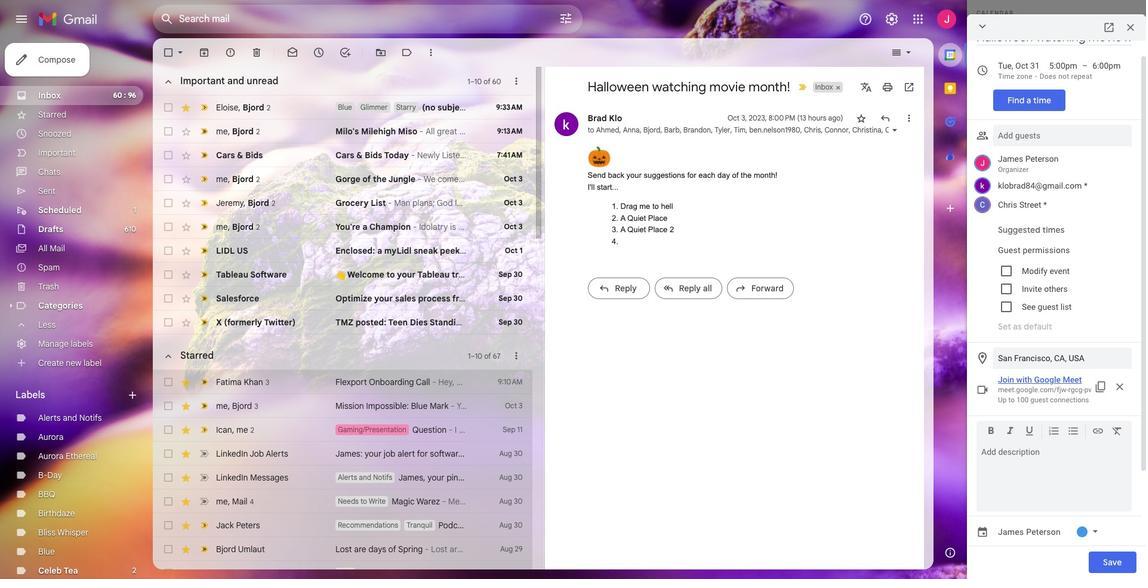 Task type: vqa. For each thing, say whether or not it's contained in the screenshot.
James:
yes



Task type: locate. For each thing, give the bounding box(es) containing it.
1 inside labels navigation
[[133, 205, 136, 214]]

1 a from the top
[[621, 213, 625, 222]]

row down the glimmer
[[153, 119, 532, 143]]

aug 30 up aug 29
[[499, 521, 523, 530]]

row up needs to write magic warez -
[[153, 466, 631, 490]]

aug left 28
[[500, 568, 513, 577]]

1 up 610
[[133, 205, 136, 214]]

1 row from the top
[[153, 96, 532, 119]]

60 left inbox section options icon
[[492, 77, 501, 86]]

2 for row containing ican
[[250, 425, 254, 434]]

60 inside important and unread tab panel
[[492, 77, 501, 86]]

1 linkedin from the top
[[216, 448, 248, 459]]

row containing jack peters
[[153, 513, 532, 537]]

to right welcome
[[387, 269, 395, 280]]

oct 3 inside starred tab panel
[[505, 401, 523, 410]]

less
[[38, 319, 56, 330]]

peek
[[440, 245, 460, 256]]

2 vertical spatial blue
[[38, 546, 55, 557]]

30
[[514, 270, 523, 279], [514, 294, 523, 303], [514, 318, 523, 327], [514, 449, 523, 458], [514, 473, 523, 482], [514, 497, 523, 506], [514, 521, 523, 530]]

me up ican in the bottom of the page
[[216, 400, 228, 411]]

the right day
[[741, 171, 752, 180]]

messages
[[250, 472, 288, 483]]

2
[[267, 103, 270, 112], [256, 127, 260, 136], [256, 175, 260, 184], [272, 199, 275, 207], [256, 222, 260, 231], [670, 225, 674, 234], [250, 425, 254, 434], [132, 566, 136, 575]]

oct for you're a champion -
[[504, 222, 517, 231]]

0 horizontal spatial alerts
[[38, 413, 61, 423]]

mail inside row
[[232, 496, 248, 507]]

0 vertical spatial quiet
[[628, 213, 646, 222]]

spring
[[398, 544, 423, 555]]

0 vertical spatial alerts
[[38, 413, 61, 423]]

0 horizontal spatial for
[[417, 448, 428, 459]]

james:
[[336, 448, 363, 459]]

- right mark
[[451, 401, 455, 411]]

1 up subject)
[[468, 77, 470, 86]]

1 vertical spatial important
[[38, 147, 76, 158]]

0 vertical spatial a
[[621, 213, 625, 222]]

3 sep 30 from the top
[[499, 318, 523, 327]]

halloween watching movie month! main content
[[153, 38, 1146, 579]]

the inside row
[[373, 174, 387, 184]]

important
[[180, 75, 225, 87], [38, 147, 76, 158]]

1 vertical spatial a
[[377, 245, 382, 256]]

fatima
[[216, 376, 242, 387]]

notifs up write
[[373, 473, 393, 482]]

10 inside starred tab panel
[[475, 351, 483, 360]]

0 horizontal spatial inbox
[[38, 90, 61, 101]]

of
[[484, 77, 491, 86], [732, 171, 739, 180], [363, 174, 371, 184], [484, 351, 491, 360], [388, 544, 396, 555]]

alerts inside labels navigation
[[38, 413, 61, 423]]

blue inside important and unread tab panel
[[338, 103, 352, 112]]

0 horizontal spatial mail
[[50, 243, 65, 254]]

row down welcome
[[153, 287, 573, 310]]

linkedin messages
[[216, 472, 288, 483]]

0 horizontal spatial the
[[373, 174, 387, 184]]

row
[[153, 96, 532, 119], [153, 119, 532, 143], [153, 143, 532, 167], [153, 167, 532, 191], [153, 191, 532, 215], [153, 215, 532, 239], [153, 239, 532, 263], [153, 263, 532, 287], [153, 287, 573, 310], [153, 310, 633, 334], [153, 370, 532, 394], [153, 394, 532, 418], [153, 418, 532, 442], [153, 442, 612, 466], [153, 466, 631, 490], [153, 490, 532, 513], [153, 513, 532, 537], [153, 537, 532, 561], [153, 561, 532, 579]]

days
[[369, 544, 386, 555]]

0 vertical spatial important
[[180, 75, 225, 87]]

month! right day
[[754, 171, 778, 180]]

inbox for the inbox button
[[815, 82, 833, 91]]

oct for grocery list -
[[504, 198, 517, 207]]

tableau up process
[[417, 269, 450, 280]]

are
[[354, 544, 366, 555]]

17 row from the top
[[153, 513, 532, 537]]

1 cars from the left
[[216, 150, 235, 161]]

None search field
[[153, 5, 583, 33]]

me , bjord 2 for milo's
[[216, 126, 260, 136]]

row down flexport
[[153, 394, 532, 418]]

0 horizontal spatial tableau
[[216, 269, 248, 280]]

0 horizontal spatial blue
[[38, 546, 55, 557]]

sep 30 up car
[[499, 294, 523, 303]]

mail left 4
[[232, 496, 248, 507]]

30 right 'in'
[[514, 449, 523, 458]]

aug
[[499, 449, 512, 458], [499, 473, 512, 482], [499, 497, 512, 506], [499, 521, 512, 530], [500, 545, 513, 553], [500, 568, 513, 577]]

6 row from the top
[[153, 215, 532, 239]]

1 up cash
[[520, 246, 523, 255]]

2 30 from the top
[[514, 294, 523, 303]]

aug for podcasts
[[499, 521, 512, 530]]

aug 30 for magic warez
[[499, 497, 523, 506]]

0 horizontal spatial bids
[[245, 150, 263, 161]]

row containing lidl us
[[153, 239, 532, 263]]

write
[[369, 497, 386, 506]]

2 linkedin from the top
[[216, 472, 248, 483]]

0 horizontal spatial 60
[[113, 91, 122, 100]]

aug for magic warez
[[499, 497, 512, 506]]

row up recommendations
[[153, 490, 532, 513]]

30 down oct 1
[[514, 270, 523, 279]]

1 vertical spatial mail
[[232, 496, 248, 507]]

your left job
[[365, 448, 382, 459]]

start...
[[597, 182, 619, 191]]

oct 3, 2023, 8:00 pm (13 hours ago)
[[728, 113, 843, 122]]

car
[[504, 317, 519, 328]]

0 vertical spatial for
[[687, 171, 697, 180]]

grocery list -
[[336, 198, 394, 208]]

row up lost
[[153, 513, 532, 537]]

alerts for alerts and notifs
[[38, 413, 61, 423]]

sep inside starred tab panel
[[503, 425, 516, 434]]

aurora down aurora link
[[38, 451, 64, 462]]

toggle split pane mode image
[[891, 47, 903, 59]]

oct for gorge of the jungle -
[[504, 174, 517, 183]]

19 row from the top
[[153, 561, 532, 579]]

impossible:
[[366, 401, 409, 411]]

oct 3 for gorge of the jungle -
[[504, 174, 523, 183]]

0 vertical spatial sep 30
[[499, 270, 523, 279]]

categories link
[[38, 300, 83, 311]]

row containing linkedin messages
[[153, 466, 631, 490]]

None checkbox
[[162, 47, 174, 59], [162, 125, 174, 137], [162, 149, 174, 161], [162, 173, 174, 185], [162, 197, 174, 209], [162, 221, 174, 233], [162, 269, 174, 281], [162, 376, 174, 388], [162, 448, 174, 460], [162, 472, 174, 484], [162, 519, 174, 531], [162, 567, 174, 579], [162, 47, 174, 59], [162, 125, 174, 137], [162, 149, 174, 161], [162, 173, 174, 185], [162, 197, 174, 209], [162, 221, 174, 233], [162, 269, 174, 281], [162, 376, 174, 388], [162, 448, 174, 460], [162, 472, 174, 484], [162, 519, 174, 531], [162, 567, 174, 579]]

trial!
[[452, 269, 471, 280]]

create
[[38, 358, 64, 368]]

alerts and notifs link
[[38, 413, 102, 423]]

starred inside starred button
[[180, 350, 214, 362]]

1 vertical spatial sep 30
[[499, 294, 523, 303]]

row containing salesforce
[[153, 287, 573, 310]]

10 left 67
[[475, 351, 483, 360]]

for for alert
[[417, 448, 428, 459]]

2 sep 30 from the top
[[499, 294, 523, 303]]

important for important and unread
[[180, 75, 225, 87]]

of right the gorge
[[363, 174, 371, 184]]

tim
[[734, 125, 746, 134]]

0 vertical spatial –
[[470, 77, 475, 86]]

- right call
[[432, 377, 436, 387]]

1 vertical spatial 60
[[113, 91, 122, 100]]

for for suggestions
[[687, 171, 697, 180]]

1 horizontal spatial important
[[180, 75, 225, 87]]

1 vertical spatial starred
[[180, 350, 214, 362]]

2 aug 30 from the top
[[499, 473, 523, 482]]

new
[[66, 358, 81, 368]]

2 vertical spatial alerts
[[338, 473, 357, 482]]

optimize your sales process from lead to cash and beyond
[[336, 293, 573, 304]]

1 sep 30 from the top
[[499, 270, 523, 279]]

umlaut
[[238, 544, 265, 555]]

sep 30 down oct 1
[[499, 270, 523, 279]]

1 horizontal spatial bids
[[365, 150, 382, 161]]

sep for tableau software
[[499, 270, 512, 279]]

row containing fatima khan
[[153, 370, 532, 394]]

1 horizontal spatial notifs
[[373, 473, 393, 482]]

of left inbox section options icon
[[484, 77, 491, 86]]

bjord for row containing eloise
[[243, 102, 264, 113]]

search mail image
[[156, 8, 178, 30]]

row containing eloise
[[153, 96, 532, 119]]

Not starred checkbox
[[855, 112, 867, 124]]

0 vertical spatial notifs
[[79, 413, 102, 423]]

3 row from the top
[[153, 143, 532, 167]]

2 horizontal spatial alerts
[[338, 473, 357, 482]]

mail inside labels navigation
[[50, 243, 65, 254]]

tyler
[[715, 125, 730, 134]]

all
[[38, 243, 48, 254]]

2 vertical spatial sep 30
[[499, 318, 523, 327]]

pin
[[447, 472, 458, 483]]

2 aurora from the top
[[38, 451, 64, 462]]

a right you're
[[363, 222, 367, 232]]

tab list
[[934, 38, 967, 536]]

1 horizontal spatial 60
[[492, 77, 501, 86]]

to
[[588, 125, 594, 134], [653, 202, 659, 211], [387, 269, 395, 280], [493, 293, 502, 304], [361, 497, 367, 506]]

and right cash
[[525, 293, 541, 304]]

7 30 from the top
[[514, 521, 523, 530]]

compose button
[[5, 43, 90, 76]]

me up jeremy
[[216, 173, 228, 184]]

your left the email
[[559, 472, 576, 483]]

me , bjord 2 up cars & bids
[[216, 126, 260, 136]]

2 inside the jeremy , bjord 2
[[272, 199, 275, 207]]

3 for grocery list -
[[519, 198, 523, 207]]

tmz posted: teen dies standing through car sunroof, hits concrete be...
[[336, 317, 633, 328]]

2 me , bjord 2 from the top
[[216, 173, 260, 184]]

0 vertical spatial mail
[[50, 243, 65, 254]]

important for important link
[[38, 147, 76, 158]]

a left "mylidl"
[[377, 245, 382, 256]]

1 vertical spatial quiet
[[628, 225, 646, 234]]

2 inside labels navigation
[[132, 566, 136, 575]]

bjord for fourth row
[[232, 173, 254, 184]]

row containing jeremy
[[153, 191, 532, 215]]

2 horizontal spatial blue
[[411, 401, 428, 411]]

khan
[[244, 376, 263, 387]]

me right ican in the bottom of the page
[[236, 424, 248, 435]]

0 vertical spatial blue
[[338, 103, 352, 112]]

1 tableau from the left
[[216, 269, 248, 280]]

row down recommendations
[[153, 537, 532, 561]]

settings image
[[885, 12, 899, 26]]

1 vertical spatial linkedin
[[216, 472, 248, 483]]

alerts inside alerts and notifs james, your pin is 782820. please confirm your email address
[[338, 473, 357, 482]]

linkedin for linkedin job alerts
[[216, 448, 248, 459]]

– up subject)
[[470, 77, 475, 86]]

15 row from the top
[[153, 466, 631, 490]]

11 row from the top
[[153, 370, 532, 394]]

row containing jacob simon
[[153, 561, 532, 579]]

to left hell
[[653, 202, 659, 211]]

10 inside important and unread tab panel
[[475, 77, 482, 86]]

& up the jeremy , bjord 2 on the left top
[[237, 150, 243, 161]]

bjord for 18th row from the bottom
[[232, 126, 254, 136]]

the left jungle
[[373, 174, 387, 184]]

4
[[250, 497, 254, 506]]

aug 30 for james, your pin is 782820. please confirm your email address
[[499, 473, 523, 482]]

5 30 from the top
[[514, 473, 523, 482]]

tableau
[[216, 269, 248, 280], [417, 269, 450, 280]]

for right the alert
[[417, 448, 428, 459]]

aug right engineer
[[499, 449, 512, 458]]

inbox section options image
[[511, 75, 523, 87]]

1 vertical spatial notifs
[[373, 473, 393, 482]]

3 30 from the top
[[514, 318, 523, 327]]

1 inside starred tab panel
[[468, 351, 471, 360]]

3 aug 30 from the top
[[499, 497, 523, 506]]

and down labels heading
[[63, 413, 77, 423]]

1 horizontal spatial the
[[741, 171, 752, 180]]

0 vertical spatial 60
[[492, 77, 501, 86]]

ben.nelson1980
[[749, 125, 801, 134]]

1 30 from the top
[[514, 270, 523, 279]]

linkedin for linkedin messages
[[216, 472, 248, 483]]

and inside alerts and notifs james, your pin is 782820. please confirm your email address
[[359, 473, 371, 482]]

important down archive icon
[[180, 75, 225, 87]]

1 horizontal spatial alerts
[[266, 448, 288, 459]]

30 for (formerly
[[514, 318, 523, 327]]

dies
[[410, 317, 428, 328]]

month! inside the send back your suggestions for each day of the month! i'll start... drag me to hell a quiet place a quiet place 2
[[754, 171, 778, 180]]

(formerly
[[224, 317, 262, 328]]

14 row from the top
[[153, 442, 612, 466]]

row up mission
[[153, 370, 532, 394]]

5 row from the top
[[153, 191, 532, 215]]

starred
[[38, 109, 66, 120], [180, 350, 214, 362]]

0 vertical spatial 10
[[475, 77, 482, 86]]

1 horizontal spatial starred
[[180, 350, 214, 362]]

1 for 1 – 10 of 67
[[468, 351, 471, 360]]

blue left mark
[[411, 401, 428, 411]]

3 for mission impossible: blue mark -
[[519, 401, 523, 410]]

1 horizontal spatial blue
[[338, 103, 352, 112]]

row down "milo's"
[[153, 143, 532, 167]]

report spam image
[[224, 47, 236, 59]]

1 vertical spatial place
[[648, 225, 668, 234]]

60 : 96
[[113, 91, 136, 100]]

blue up "milo's"
[[338, 103, 352, 112]]

tableau software
[[216, 269, 287, 280]]

row up you're
[[153, 191, 532, 215]]

8 row from the top
[[153, 263, 532, 287]]

67
[[493, 351, 501, 360]]

1 horizontal spatial cars
[[336, 150, 354, 161]]

1 aurora from the top
[[38, 432, 64, 442]]

18 row from the top
[[153, 537, 532, 561]]

important inside labels navigation
[[38, 147, 76, 158]]

1 bids from the left
[[245, 150, 263, 161]]

chats
[[38, 167, 61, 177]]

scheduled
[[38, 205, 82, 216]]

row containing linkedin job alerts
[[153, 442, 612, 466]]

bjord down cars & bids
[[232, 173, 254, 184]]

linkedin down the ican , me 2
[[216, 448, 248, 459]]

to ahmed , anna , bjord , barb , brandon , tyler , tim , ben.nelson1980 , chris , connor , christina , clark
[[588, 125, 902, 134]]

lost
[[336, 544, 352, 555]]

aug up aug 29
[[499, 521, 512, 530]]

1 vertical spatial me , bjord 2
[[216, 173, 260, 184]]

1 vertical spatial for
[[417, 448, 428, 459]]

your right back
[[627, 171, 642, 180]]

sep right lead
[[499, 294, 512, 303]]

christina
[[853, 125, 882, 134]]

your inside the send back your suggestions for each day of the month! i'll start... drag me to hell a quiet place a quiet place 2
[[627, 171, 642, 180]]

sunroof,
[[521, 317, 555, 328]]

– inside starred tab panel
[[471, 351, 475, 360]]

60 left ":"
[[113, 91, 122, 100]]

0 horizontal spatial &
[[237, 150, 243, 161]]

to inside the send back your suggestions for each day of the month! i'll start... drag me to hell a quiet place a quiet place 2
[[653, 202, 659, 211]]

from
[[452, 293, 472, 304]]

bjord umlaut
[[216, 544, 265, 555]]

mark as read image
[[287, 47, 299, 59]]

blue down bliss
[[38, 546, 55, 557]]

and for alerts and notifs james, your pin is 782820. please confirm your email address
[[359, 473, 371, 482]]

and inside button
[[227, 75, 244, 87]]

1 horizontal spatial a
[[377, 245, 382, 256]]

2 tableau from the left
[[417, 269, 450, 280]]

bjord right eloise
[[243, 102, 264, 113]]

1 horizontal spatial &
[[356, 150, 363, 161]]

row containing x (formerly twitter)
[[153, 310, 633, 334]]

of right day
[[732, 171, 739, 180]]

aug 30
[[499, 449, 523, 458], [499, 473, 523, 482], [499, 497, 523, 506], [499, 521, 523, 530]]

of left 67
[[484, 351, 491, 360]]

a for champion
[[363, 222, 367, 232]]

4 30 from the top
[[514, 449, 523, 458]]

0 vertical spatial linkedin
[[216, 448, 248, 459]]

1 & from the left
[[237, 150, 243, 161]]

alerts down the james:
[[338, 473, 357, 482]]

- right warez
[[442, 496, 446, 507]]

0 vertical spatial place
[[648, 213, 668, 222]]

b-
[[38, 470, 47, 481]]

is
[[460, 472, 466, 483]]

2 vertical spatial me , bjord 2
[[216, 221, 260, 232]]

0 horizontal spatial important
[[38, 147, 76, 158]]

2 inside the ican , me 2
[[250, 425, 254, 434]]

alerts up aurora link
[[38, 413, 61, 423]]

me , bjord 2 up us
[[216, 221, 260, 232]]

1 vertical spatial aurora
[[38, 451, 64, 462]]

of right days
[[388, 544, 396, 555]]

bjord right jeremy
[[248, 197, 269, 208]]

0 horizontal spatial a
[[363, 222, 367, 232]]

jack
[[216, 520, 234, 531]]

brandon
[[684, 125, 711, 134]]

notifs inside alerts and notifs james, your pin is 782820. please confirm your email address
[[373, 473, 393, 482]]

row down lost
[[153, 561, 532, 579]]

snoozed link
[[38, 128, 71, 139]]

2 cars from the left
[[336, 150, 354, 161]]

0 horizontal spatial starred
[[38, 109, 66, 120]]

2 & from the left
[[356, 150, 363, 161]]

60 inside labels navigation
[[113, 91, 122, 100]]

1 left 67
[[468, 351, 471, 360]]

move to image
[[375, 47, 387, 59]]

sep 30 down cash
[[499, 318, 523, 327]]

bids for cars & bids today -
[[365, 150, 382, 161]]

sep for salesforce
[[499, 294, 512, 303]]

row up optimize
[[153, 263, 532, 287]]

inbox inside button
[[815, 82, 833, 91]]

& up the gorge
[[356, 150, 363, 161]]

jeremy , bjord 2
[[216, 197, 275, 208]]

ican
[[216, 424, 232, 435]]

1 me , bjord 2 from the top
[[216, 126, 260, 136]]

lost are days of spring -
[[336, 544, 431, 555]]

30 down cash
[[514, 318, 523, 327]]

– for 1 – 10 of 67
[[471, 351, 475, 360]]

2 bids from the left
[[365, 150, 382, 161]]

back
[[608, 171, 624, 180]]

created
[[583, 448, 612, 459]]

notifs for alerts and notifs james, your pin is 782820. please confirm your email address
[[373, 473, 393, 482]]

aug left 29
[[500, 545, 513, 553]]

row containing ican
[[153, 418, 532, 442]]

grocery
[[336, 198, 369, 208]]

for inside row
[[417, 448, 428, 459]]

me , bjord 2 down cars & bids
[[216, 173, 260, 184]]

spam
[[38, 262, 60, 273]]

0 vertical spatial starred
[[38, 109, 66, 120]]

east
[[510, 448, 526, 459]]

of inside the send back your suggestions for each day of the month! i'll start... drag me to hell a quiet place a quiet place 2
[[732, 171, 739, 180]]

30 up car
[[514, 294, 523, 303]]

sep down cash
[[499, 318, 512, 327]]

1 vertical spatial a
[[621, 225, 625, 234]]

2 inside the send back your suggestions for each day of the month! i'll start... drag me to hell a quiet place a quiet place 2
[[670, 225, 674, 234]]

aurora
[[38, 432, 64, 442], [38, 451, 64, 462]]

– for 1 – 10 of 60
[[470, 77, 475, 86]]

linkedin up "me , mail 4"
[[216, 472, 248, 483]]

row containing cars & bids
[[153, 143, 532, 167]]

1 horizontal spatial for
[[687, 171, 697, 180]]

oct 3 for you're a champion -
[[504, 222, 523, 231]]

all mail
[[38, 243, 65, 254]]

me for fourth row
[[216, 173, 228, 184]]

1 vertical spatial blue
[[411, 401, 428, 411]]

month! up 2023, in the top of the page
[[749, 79, 790, 95]]

3 for you're a champion -
[[519, 222, 523, 231]]

mail
[[50, 243, 65, 254], [232, 496, 248, 507]]

oct 3
[[504, 174, 523, 183], [504, 198, 523, 207], [504, 222, 523, 231], [505, 401, 523, 410]]

2 inside eloise , bjord 2
[[267, 103, 270, 112]]

7 row from the top
[[153, 239, 532, 263]]

manage labels link
[[38, 339, 93, 349]]

6 30 from the top
[[514, 497, 523, 506]]

inbox up hours
[[815, 82, 833, 91]]

2 a from the top
[[621, 225, 625, 234]]

bjord
[[243, 102, 264, 113], [644, 125, 661, 134], [232, 126, 254, 136], [232, 173, 254, 184], [248, 197, 269, 208], [232, 221, 254, 232], [232, 400, 252, 411], [216, 544, 236, 555]]

bjord down eloise , bjord 2
[[232, 126, 254, 136]]

show details image
[[891, 127, 898, 134]]

cars
[[216, 150, 235, 161], [336, 150, 354, 161]]

row down you're
[[153, 239, 532, 263]]

delete image
[[251, 47, 263, 59]]

96
[[128, 91, 136, 100]]

1 vertical spatial 10
[[475, 351, 483, 360]]

and inside labels navigation
[[63, 413, 77, 423]]

cars down "milo's"
[[336, 150, 354, 161]]

4 aug 30 from the top
[[499, 521, 523, 530]]

alerts right job at the bottom left of the page
[[266, 448, 288, 459]]

60
[[492, 77, 501, 86], [113, 91, 122, 100]]

0 vertical spatial month!
[[749, 79, 790, 95]]

and up write
[[359, 473, 371, 482]]

for inside the send back your suggestions for each day of the month! i'll start... drag me to hell a quiet place a quiet place 2
[[687, 171, 697, 180]]

notifs inside labels navigation
[[79, 413, 102, 423]]

28
[[515, 568, 523, 577]]

1 vertical spatial –
[[471, 351, 475, 360]]

gaming/presentation question -
[[338, 425, 455, 435]]

13 row from the top
[[153, 418, 532, 442]]

3 inside fatima khan 3
[[266, 378, 269, 387]]

1 vertical spatial month!
[[754, 171, 778, 180]]

to left write
[[361, 497, 367, 506]]

month!
[[749, 79, 790, 95], [754, 171, 778, 180]]

3 for gorge of the jungle -
[[519, 174, 523, 183]]

0 horizontal spatial notifs
[[79, 413, 102, 423]]

0 vertical spatial me , bjord 2
[[216, 126, 260, 136]]

inbox inside labels navigation
[[38, 90, 61, 101]]

None checkbox
[[162, 102, 174, 113], [162, 245, 174, 257], [162, 293, 174, 305], [162, 316, 174, 328], [162, 400, 174, 412], [162, 424, 174, 436], [162, 496, 174, 508], [162, 543, 174, 555], [162, 102, 174, 113], [162, 245, 174, 257], [162, 293, 174, 305], [162, 316, 174, 328], [162, 400, 174, 412], [162, 424, 174, 436], [162, 496, 174, 508], [162, 543, 174, 555]]

– inside important and unread tab panel
[[470, 77, 475, 86]]

0 vertical spatial a
[[363, 222, 367, 232]]

0 vertical spatial aurora
[[38, 432, 64, 442]]

2 quiet from the top
[[628, 225, 646, 234]]

0 horizontal spatial cars
[[216, 150, 235, 161]]

fatima khan 3
[[216, 376, 269, 387]]

oct inside starred tab panel
[[505, 401, 517, 410]]

row up grocery
[[153, 167, 532, 191]]

30 down please
[[514, 497, 523, 506]]

me , bjord 3
[[216, 400, 258, 411]]

x (formerly twitter)
[[216, 317, 296, 328]]

1 horizontal spatial inbox
[[815, 82, 833, 91]]

1 horizontal spatial mail
[[232, 496, 248, 507]]

aug 30 for podcasts
[[499, 521, 523, 530]]

9 row from the top
[[153, 287, 573, 310]]

10 row from the top
[[153, 310, 633, 334]]

3 me , bjord 2 from the top
[[216, 221, 260, 232]]

row containing tableau software
[[153, 263, 532, 287]]

1 horizontal spatial tableau
[[417, 269, 450, 280]]

aug right 782820.
[[499, 473, 512, 482]]

important inside button
[[180, 75, 225, 87]]

sep 30 for to
[[499, 294, 523, 303]]

2 for 6th row from the top of the halloween watching movie month! main content
[[256, 222, 260, 231]]

brad klo
[[588, 113, 622, 124]]



Task type: describe. For each thing, give the bounding box(es) containing it.
magic
[[392, 496, 415, 507]]

list
[[371, 198, 386, 208]]

labels heading
[[16, 389, 127, 401]]

not starred image
[[855, 112, 867, 124]]

me for 18th row from the bottom
[[216, 126, 228, 136]]

aurora for aurora ethereal
[[38, 451, 64, 462]]

sep for x (formerly twitter)
[[499, 318, 512, 327]]

1 for 1
[[133, 205, 136, 214]]

aug for james, your pin is 782820. please confirm your email address
[[499, 473, 512, 482]]

row containing bjord umlaut
[[153, 537, 532, 561]]

main menu image
[[14, 12, 29, 26]]

all
[[703, 283, 712, 294]]

hours
[[808, 113, 827, 122]]

engineer
[[465, 448, 499, 459]]

of for 67
[[484, 351, 491, 360]]

10 for 1 – 10 of 67
[[475, 351, 483, 360]]

and for important and unread
[[227, 75, 244, 87]]

question
[[412, 425, 447, 435]]

us
[[237, 245, 248, 256]]

me inside the send back your suggestions for each day of the month! i'll start... drag me to hell a quiet place a quiet place 2
[[640, 202, 650, 211]]

labels navigation
[[0, 38, 153, 579]]

30 for peters
[[514, 521, 523, 530]]

day
[[47, 470, 62, 481]]

3 inside me , bjord 3
[[254, 402, 258, 410]]

a for mylidl
[[377, 245, 382, 256]]

brad
[[588, 113, 607, 124]]

bliss
[[38, 527, 56, 538]]

hits
[[557, 317, 573, 328]]

important and unread tab panel
[[153, 67, 633, 334]]

- right spring
[[425, 544, 429, 555]]

bjord down "jack" on the bottom
[[216, 544, 236, 555]]

flexport onboarding call -
[[336, 377, 438, 387]]

bbq link
[[38, 489, 55, 500]]

sent link
[[38, 186, 55, 196]]

inbox for "inbox" link at the left of page
[[38, 90, 61, 101]]

cars for cars & bids today -
[[336, 150, 354, 161]]

30 for messages
[[514, 473, 523, 482]]

important and unread
[[180, 75, 278, 87]]

twitter)
[[264, 317, 296, 328]]

cash
[[504, 293, 523, 304]]

been
[[562, 448, 581, 459]]

me , bjord 2 for you're
[[216, 221, 260, 232]]

snooze image
[[313, 47, 325, 59]]

tmz posted: teen dies standing through car sunroof, hits concrete be... link
[[336, 316, 633, 328]]

1 – 10 of 67
[[468, 351, 501, 360]]

jungle
[[388, 174, 416, 184]]

suggestions
[[644, 171, 685, 180]]

blue inside labels navigation
[[38, 546, 55, 557]]

to right lead
[[493, 293, 502, 304]]

16 row from the top
[[153, 490, 532, 513]]

address
[[600, 472, 631, 483]]

side panel section
[[934, 38, 967, 570]]

onboarding
[[369, 377, 414, 387]]

cars & bids today -
[[336, 150, 417, 161]]

connor
[[825, 125, 849, 134]]

podcasts
[[439, 520, 474, 531]]

movie
[[709, 79, 746, 95]]

610
[[125, 224, 136, 233]]

12 row from the top
[[153, 394, 532, 418]]

bjord for eighth row from the bottom of the halloween watching movie month! main content
[[232, 400, 252, 411]]

aurora for aurora link
[[38, 432, 64, 442]]

bjord left barb
[[644, 125, 661, 134]]

4 row from the top
[[153, 167, 532, 191]]

gaming/presentation
[[338, 425, 406, 434]]

- right list
[[388, 198, 392, 208]]

oct for mission impossible: blue mark -
[[505, 401, 517, 410]]

concrete
[[575, 317, 613, 328]]

aug for oranges
[[500, 568, 513, 577]]

unread
[[247, 75, 278, 87]]

blue inside starred tab panel
[[411, 401, 428, 411]]

to down brad
[[588, 125, 594, 134]]

👀 image
[[462, 247, 472, 257]]

gmail image
[[38, 7, 103, 31]]

7:41 am
[[497, 150, 523, 159]]

Search mail text field
[[179, 13, 525, 25]]

in
[[501, 448, 508, 459]]

2 row from the top
[[153, 119, 532, 143]]

1 aug 30 from the top
[[499, 449, 523, 458]]

process
[[418, 293, 451, 304]]

- right oranges
[[393, 568, 397, 579]]

2 for 18th row from the bottom
[[256, 127, 260, 136]]

30 for software
[[514, 270, 523, 279]]

the inside the send back your suggestions for each day of the month! i'll start... drag me to hell a quiet place a quiet place 2
[[741, 171, 752, 180]]

celeb tea link
[[38, 565, 78, 576]]

simon
[[241, 568, 265, 579]]

notifs for alerts and notifs
[[79, 413, 102, 423]]

alerts and notifs james, your pin is 782820. please confirm your email address
[[338, 472, 631, 483]]

sep 30 for car
[[499, 318, 523, 327]]

your up sales
[[397, 269, 416, 280]]

support image
[[859, 12, 873, 26]]

me , bjord 2 for gorge
[[216, 173, 260, 184]]

me for 4th row from the bottom
[[216, 496, 228, 507]]

1 quiet from the top
[[628, 213, 646, 222]]

labels image
[[401, 47, 413, 59]]

starred link
[[38, 109, 66, 120]]

bjord for 6th row from the top of the halloween watching movie month! main content
[[232, 221, 254, 232]]

bjord for row containing jeremy
[[248, 197, 269, 208]]

oct 3 for grocery list -
[[504, 198, 523, 207]]

please
[[501, 472, 526, 483]]

tmz
[[336, 317, 354, 328]]

your left pin
[[428, 472, 445, 483]]

add to tasks image
[[339, 47, 351, 59]]

oct 1
[[505, 246, 523, 255]]

you're
[[336, 222, 360, 232]]

teen
[[388, 317, 408, 328]]

- up enclosed: a mylidl sneak peek link
[[413, 222, 417, 232]]

aurora ethereal link
[[38, 451, 97, 462]]

10 for 1 – 10 of 60
[[475, 77, 482, 86]]

tableau inside welcome to your tableau trial! link
[[417, 269, 450, 280]]

alerts and notifs
[[38, 413, 102, 423]]

aurora ethereal
[[38, 451, 97, 462]]

jeremy
[[216, 197, 243, 208]]

1 vertical spatial alerts
[[266, 448, 288, 459]]

starred inside labels navigation
[[38, 109, 66, 120]]

hell
[[661, 202, 673, 211]]

alerts for alerts and notifs james, your pin is 782820. please confirm your email address
[[338, 473, 357, 482]]

29
[[515, 545, 523, 553]]

2 for row containing jeremy
[[272, 199, 275, 207]]

oct 3 for mission impossible: blue mark -
[[505, 401, 523, 410]]

james: your job alert for software engineer in east asia has been created
[[336, 448, 612, 459]]

more image
[[425, 47, 437, 59]]

archive image
[[198, 47, 210, 59]]

linkedin job alerts
[[216, 448, 288, 459]]

:
[[124, 91, 126, 100]]

optimize
[[336, 293, 372, 304]]

aug 28
[[500, 568, 523, 577]]

job
[[384, 448, 396, 459]]

- right miso at the left
[[420, 126, 424, 137]]

each
[[699, 171, 716, 180]]

me for 6th row from the top of the halloween watching movie month! main content
[[216, 221, 228, 232]]

2023,
[[749, 113, 767, 122]]

labels
[[71, 339, 93, 349]]

barb
[[664, 125, 680, 134]]

of for 60
[[484, 77, 491, 86]]

trash
[[38, 281, 59, 292]]

jack peters
[[216, 520, 260, 531]]

important link
[[38, 147, 76, 158]]

your left sales
[[374, 293, 393, 304]]

🎃 image
[[588, 145, 611, 168]]

enclosed:
[[336, 245, 375, 256]]

- right jungle
[[418, 174, 422, 184]]

ahmed
[[596, 125, 619, 134]]

advanced search options image
[[554, 7, 578, 30]]

send
[[588, 171, 606, 180]]

aug for -
[[500, 545, 513, 553]]

birthdaze
[[38, 508, 75, 519]]

1 for 1 – 10 of 60
[[468, 77, 470, 86]]

2 place from the top
[[648, 225, 668, 234]]

2 for row containing eloise
[[267, 103, 270, 112]]

snoozed
[[38, 128, 71, 139]]

cars for cars & bids
[[216, 150, 235, 161]]

lead
[[474, 293, 491, 304]]

of for spring
[[388, 544, 396, 555]]

b-day
[[38, 470, 62, 481]]

recommendations
[[338, 521, 398, 530]]

milo's milehigh miso -
[[336, 126, 426, 137]]

to inside needs to write magic warez -
[[361, 497, 367, 506]]

has
[[546, 448, 560, 459]]

james,
[[398, 472, 426, 483]]

and for alerts and notifs
[[63, 413, 77, 423]]

starred tab panel
[[153, 334, 631, 579]]

gorge
[[336, 174, 360, 184]]

oct 3, 2023, 8:00 pm (13 hours ago) cell
[[728, 112, 843, 124]]

& for cars & bids
[[237, 150, 243, 161]]

eloise , bjord 2
[[216, 102, 270, 113]]

celeb
[[38, 565, 62, 576]]

30 for job
[[514, 449, 523, 458]]

champion
[[369, 222, 411, 232]]

today
[[384, 150, 409, 161]]

job
[[250, 448, 264, 459]]

me for eighth row from the bottom of the halloween watching movie month! main content
[[216, 400, 228, 411]]

beyond
[[543, 293, 573, 304]]

- right question
[[449, 425, 453, 435]]

👋 image
[[336, 270, 346, 280]]

1 place from the top
[[648, 213, 668, 222]]

halloween
[[588, 79, 649, 95]]

& for cars & bids today -
[[356, 150, 363, 161]]

oct inside cell
[[728, 113, 740, 122]]

labels
[[16, 389, 45, 401]]

2 for fourth row
[[256, 175, 260, 184]]

- right today
[[411, 150, 415, 161]]

posted:
[[356, 317, 386, 328]]

drafts
[[38, 224, 63, 235]]

bids for cars & bids
[[245, 150, 263, 161]]

bliss whisper link
[[38, 527, 89, 538]]



